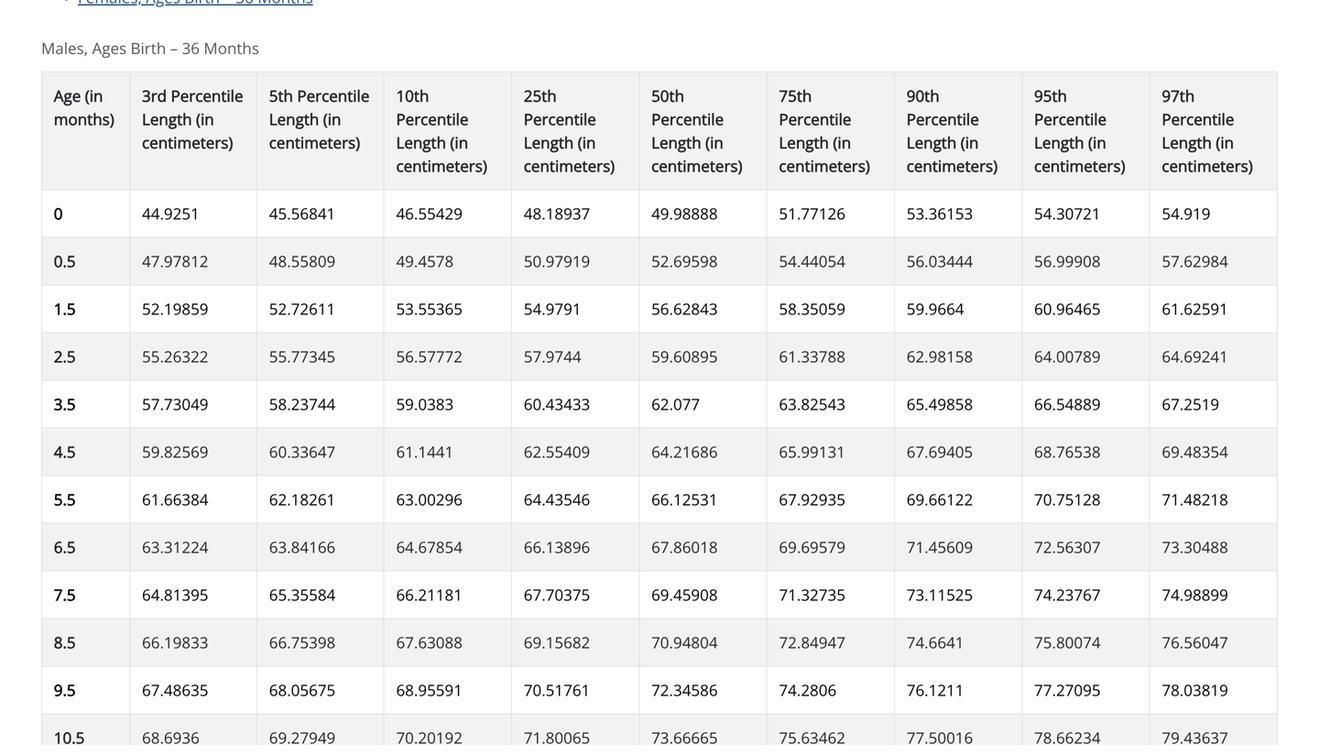 Task type: locate. For each thing, give the bounding box(es) containing it.
50th
[[652, 85, 685, 106]]

length inside '10th percentile length (in centimeters)'
[[396, 132, 446, 153]]

65.35584
[[269, 584, 336, 605]]

centimeters) up 53.36153
[[907, 155, 998, 176]]

length inside 50th percentile length (in centimeters)
[[652, 132, 702, 153]]

centimeters) up 46.55429
[[396, 155, 487, 176]]

66.54889
[[1035, 394, 1101, 415]]

95th
[[1035, 85, 1068, 106]]

percentile inside 5th percentile length (in centimeters)
[[297, 85, 370, 106]]

(in for 97th
[[1217, 132, 1235, 153]]

45.56841
[[269, 203, 336, 224]]

1.5
[[54, 298, 76, 319]]

8.5
[[54, 632, 76, 653]]

59.0383
[[396, 394, 454, 415]]

length down 75th
[[779, 132, 829, 153]]

63.84166
[[269, 537, 336, 558]]

53.36153
[[907, 203, 974, 224]]

percentile for 25th
[[524, 109, 596, 130]]

60.96465
[[1035, 298, 1101, 319]]

10th
[[396, 85, 429, 106]]

centimeters) inside 3rd percentile length (in centimeters)
[[142, 132, 233, 153]]

(in inside 3rd percentile length (in centimeters)
[[196, 109, 214, 130]]

72.84947
[[779, 632, 846, 653]]

(in inside the age (in months)
[[85, 85, 103, 106]]

centimeters) up 49.98888
[[652, 155, 743, 176]]

70.94804
[[652, 632, 718, 653]]

(in for 50th
[[706, 132, 724, 153]]

71.48218
[[1163, 489, 1229, 510]]

percentile down 75th
[[779, 109, 852, 130]]

length inside 95th percentile length (in centimeters)
[[1035, 132, 1085, 153]]

50th percentile length (in centimeters)
[[652, 85, 743, 176]]

centimeters) for 97th percentile length (in centimeters)
[[1163, 155, 1254, 176]]

67.69405
[[907, 441, 974, 462]]

centimeters) inside 5th percentile length (in centimeters)
[[269, 132, 360, 153]]

length inside 3rd percentile length (in centimeters)
[[142, 109, 192, 130]]

percentile down 90th
[[907, 109, 980, 130]]

percentile inside 3rd percentile length (in centimeters)
[[171, 85, 243, 106]]

(in inside '10th percentile length (in centimeters)'
[[450, 132, 469, 153]]

percentile right 5th
[[297, 85, 370, 106]]

69.66122
[[907, 489, 974, 510]]

percentile down the 36
[[171, 85, 243, 106]]

72.56307
[[1035, 537, 1101, 558]]

69.48354
[[1163, 441, 1229, 462]]

68.95591
[[396, 680, 463, 701]]

10th percentile length (in centimeters)
[[396, 85, 487, 176]]

70.51761
[[524, 680, 591, 701]]

51.77126
[[779, 203, 846, 224]]

3.5
[[54, 394, 76, 415]]

percentile for 97th
[[1163, 109, 1235, 130]]

length inside 5th percentile length (in centimeters)
[[269, 109, 319, 130]]

length down 25th
[[524, 132, 574, 153]]

(in for 5th
[[323, 109, 341, 130]]

centimeters) down 5th
[[269, 132, 360, 153]]

(in for 10th
[[450, 132, 469, 153]]

73.11525
[[907, 584, 974, 605]]

67.92935
[[779, 489, 846, 510]]

length for 50th
[[652, 132, 702, 153]]

percentile for 75th
[[779, 109, 852, 130]]

(in inside 95th percentile length (in centimeters)
[[1089, 132, 1107, 153]]

centimeters) up 54.919
[[1163, 155, 1254, 176]]

(in inside 75th percentile length (in centimeters)
[[834, 132, 852, 153]]

months
[[204, 37, 259, 59]]

percentile inside 25th percentile length (in centimeters)
[[524, 109, 596, 130]]

68.76538
[[1035, 441, 1101, 462]]

69.45908
[[652, 584, 718, 605]]

percentile down 97th
[[1163, 109, 1235, 130]]

(in for 25th
[[578, 132, 596, 153]]

percentile inside '10th percentile length (in centimeters)'
[[396, 109, 469, 130]]

60.33647
[[269, 441, 336, 462]]

length down 3rd at the top of page
[[142, 109, 192, 130]]

length down '50th'
[[652, 132, 702, 153]]

centimeters) for 75th percentile length (in centimeters)
[[779, 155, 871, 176]]

length down 97th
[[1163, 132, 1213, 153]]

percentile inside 90th percentile length (in centimeters)
[[907, 109, 980, 130]]

76.56047
[[1163, 632, 1229, 653]]

length
[[142, 109, 192, 130], [269, 109, 319, 130], [396, 132, 446, 153], [524, 132, 574, 153], [652, 132, 702, 153], [779, 132, 829, 153], [907, 132, 957, 153], [1035, 132, 1085, 153], [1163, 132, 1213, 153]]

length inside 97th percentile length (in centimeters)
[[1163, 132, 1213, 153]]

72.34586
[[652, 680, 718, 701]]

length down 5th
[[269, 109, 319, 130]]

67.86018
[[652, 537, 718, 558]]

73.30488
[[1163, 537, 1229, 558]]

59.9664
[[907, 298, 965, 319]]

77.27095
[[1035, 680, 1101, 701]]

ages
[[92, 37, 127, 59]]

centimeters) down 3rd at the top of page
[[142, 132, 233, 153]]

48.18937
[[524, 203, 591, 224]]

percentile down the 10th
[[396, 109, 469, 130]]

65.49858
[[907, 394, 974, 415]]

0
[[54, 203, 63, 224]]

percentile down 25th
[[524, 109, 596, 130]]

(in inside 5th percentile length (in centimeters)
[[323, 109, 341, 130]]

48.55809
[[269, 251, 336, 272]]

age (in months)
[[54, 85, 114, 130]]

length down the 10th
[[396, 132, 446, 153]]

centimeters) for 90th percentile length (in centimeters)
[[907, 155, 998, 176]]

64.67854
[[396, 537, 463, 558]]

55.26322
[[142, 346, 209, 367]]

percentile inside 75th percentile length (in centimeters)
[[779, 109, 852, 130]]

centimeters) up 51.77126
[[779, 155, 871, 176]]

25th percentile length (in centimeters)
[[524, 85, 615, 176]]

65.99131
[[779, 441, 846, 462]]

males, ages birth – 36 months
[[41, 37, 259, 59]]

length inside 90th percentile length (in centimeters)
[[907, 132, 957, 153]]

63.82543
[[779, 394, 846, 415]]

percentile
[[171, 85, 243, 106], [297, 85, 370, 106], [396, 109, 469, 130], [524, 109, 596, 130], [652, 109, 724, 130], [779, 109, 852, 130], [907, 109, 980, 130], [1035, 109, 1107, 130], [1163, 109, 1235, 130]]

57.73049
[[142, 394, 209, 415]]

56.03444
[[907, 251, 974, 272]]

percentile inside 50th percentile length (in centimeters)
[[652, 109, 724, 130]]

47.97812
[[142, 251, 209, 272]]

length inside 75th percentile length (in centimeters)
[[779, 132, 829, 153]]

71.45609
[[907, 537, 974, 558]]

46.55429
[[396, 203, 463, 224]]

57.9744
[[524, 346, 582, 367]]

(in inside 50th percentile length (in centimeters)
[[706, 132, 724, 153]]

length down 90th
[[907, 132, 957, 153]]

percentile for 95th
[[1035, 109, 1107, 130]]

percentile inside 95th percentile length (in centimeters)
[[1035, 109, 1107, 130]]

percentile for 3rd
[[171, 85, 243, 106]]

centimeters) for 10th percentile length (in centimeters)
[[396, 155, 487, 176]]

4.5
[[54, 441, 76, 462]]

71.32735
[[779, 584, 846, 605]]

centimeters) for 95th percentile length (in centimeters)
[[1035, 155, 1126, 176]]

62.98158
[[907, 346, 974, 367]]

percentile inside 97th percentile length (in centimeters)
[[1163, 109, 1235, 130]]

length inside 25th percentile length (in centimeters)
[[524, 132, 574, 153]]

69.69579
[[779, 537, 846, 558]]

62.18261
[[269, 489, 336, 510]]

56.57772
[[396, 346, 463, 367]]

59.82569
[[142, 441, 209, 462]]

centimeters)
[[142, 132, 233, 153], [269, 132, 360, 153], [396, 155, 487, 176], [524, 155, 615, 176], [652, 155, 743, 176], [779, 155, 871, 176], [907, 155, 998, 176], [1035, 155, 1126, 176], [1163, 155, 1254, 176]]

64.21686
[[652, 441, 718, 462]]

centimeters) up 54.30721
[[1035, 155, 1126, 176]]

centimeters) up 48.18937 in the left of the page
[[524, 155, 615, 176]]

(in inside 90th percentile length (in centimeters)
[[961, 132, 979, 153]]

birth
[[131, 37, 166, 59]]

length for 25th
[[524, 132, 574, 153]]

length for 10th
[[396, 132, 446, 153]]

percentile down '50th'
[[652, 109, 724, 130]]

percentile for 90th
[[907, 109, 980, 130]]

percentile down 95th
[[1035, 109, 1107, 130]]

(in inside 97th percentile length (in centimeters)
[[1217, 132, 1235, 153]]

(in for 75th
[[834, 132, 852, 153]]

49.4578
[[396, 251, 454, 272]]

56.62843
[[652, 298, 718, 319]]

75th
[[779, 85, 812, 106]]

97th percentile length (in centimeters)
[[1163, 85, 1254, 176]]

length down 95th
[[1035, 132, 1085, 153]]

(in inside 25th percentile length (in centimeters)
[[578, 132, 596, 153]]



Task type: describe. For each thing, give the bounding box(es) containing it.
months)
[[54, 109, 114, 130]]

percentile for 50th
[[652, 109, 724, 130]]

(in for 95th
[[1089, 132, 1107, 153]]

5th
[[269, 85, 293, 106]]

76.1211
[[907, 680, 965, 701]]

66.21181
[[396, 584, 463, 605]]

56.99908
[[1035, 251, 1101, 272]]

90th
[[907, 85, 940, 106]]

66.75398
[[269, 632, 336, 653]]

61.62591
[[1163, 298, 1229, 319]]

58.23744
[[269, 394, 336, 415]]

50.97919
[[524, 251, 591, 272]]

60.43433
[[524, 394, 591, 415]]

9.5
[[54, 680, 76, 701]]

67.70375
[[524, 584, 591, 605]]

length for 97th
[[1163, 132, 1213, 153]]

74.98899
[[1163, 584, 1229, 605]]

75.80074
[[1035, 632, 1101, 653]]

age
[[54, 85, 81, 106]]

centimeters) for 50th percentile length (in centimeters)
[[652, 155, 743, 176]]

54.44054
[[779, 251, 846, 272]]

males,
[[41, 37, 88, 59]]

61.1441
[[396, 441, 454, 462]]

62.55409
[[524, 441, 591, 462]]

54.919
[[1163, 203, 1211, 224]]

97th
[[1163, 85, 1195, 106]]

percentile for 10th
[[396, 109, 469, 130]]

49.98888
[[652, 203, 718, 224]]

70.75128
[[1035, 489, 1101, 510]]

68.05675
[[269, 680, 336, 701]]

64.69241
[[1163, 346, 1229, 367]]

25th
[[524, 85, 557, 106]]

52.19859
[[142, 298, 209, 319]]

centimeters) for 5th percentile length (in centimeters)
[[269, 132, 360, 153]]

length for 75th
[[779, 132, 829, 153]]

64.43546
[[524, 489, 591, 510]]

64.81395
[[142, 584, 209, 605]]

53.55365
[[396, 298, 463, 319]]

66.13896
[[524, 537, 591, 558]]

54.30721
[[1035, 203, 1101, 224]]

centimeters) for 25th percentile length (in centimeters)
[[524, 155, 615, 176]]

length for 95th
[[1035, 132, 1085, 153]]

centimeters) for 3rd percentile length (in centimeters)
[[142, 132, 233, 153]]

63.31224
[[142, 537, 209, 558]]

75th percentile length (in centimeters)
[[779, 85, 871, 176]]

–
[[170, 37, 178, 59]]

63.00296
[[396, 489, 463, 510]]

length for 3rd
[[142, 109, 192, 130]]

57.62984
[[1163, 251, 1229, 272]]

90th percentile length (in centimeters)
[[907, 85, 998, 176]]

69.15682
[[524, 632, 591, 653]]

74.23767
[[1035, 584, 1101, 605]]

7.5
[[54, 584, 76, 605]]

74.2806
[[779, 680, 837, 701]]

2.5
[[54, 346, 76, 367]]

59.60895
[[652, 346, 718, 367]]

64.00789
[[1035, 346, 1101, 367]]

74.6641
[[907, 632, 965, 653]]

length for 5th
[[269, 109, 319, 130]]

3rd percentile length (in centimeters)
[[142, 85, 243, 153]]

78.03819
[[1163, 680, 1229, 701]]

(in for 90th
[[961, 132, 979, 153]]

62.077
[[652, 394, 700, 415]]

67.48635
[[142, 680, 209, 701]]

95th percentile length (in centimeters)
[[1035, 85, 1126, 176]]

52.69598
[[652, 251, 718, 272]]

5th percentile length (in centimeters)
[[269, 85, 370, 153]]

length for 90th
[[907, 132, 957, 153]]

55.77345
[[269, 346, 336, 367]]

66.19833
[[142, 632, 209, 653]]

percentile for 5th
[[297, 85, 370, 106]]

54.9791
[[524, 298, 582, 319]]

(in for 3rd
[[196, 109, 214, 130]]

67.63088
[[396, 632, 463, 653]]

66.12531
[[652, 489, 718, 510]]



Task type: vqa. For each thing, say whether or not it's contained in the screenshot.
71.32735
yes



